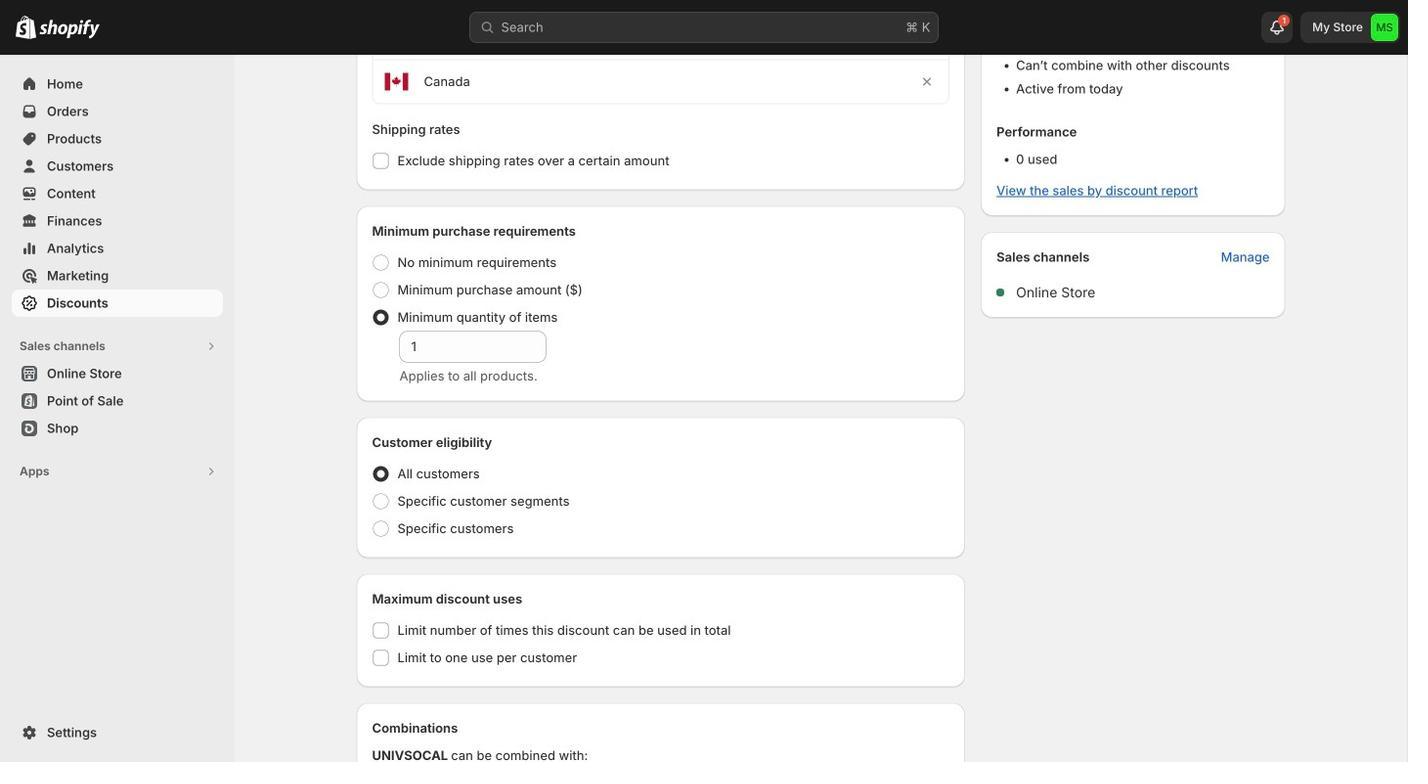 Task type: vqa. For each thing, say whether or not it's contained in the screenshot.
Small
no



Task type: locate. For each thing, give the bounding box(es) containing it.
shopify image
[[16, 15, 36, 39]]

None text field
[[400, 331, 546, 362]]



Task type: describe. For each thing, give the bounding box(es) containing it.
my store image
[[1372, 14, 1399, 41]]

shopify image
[[39, 19, 100, 39]]



